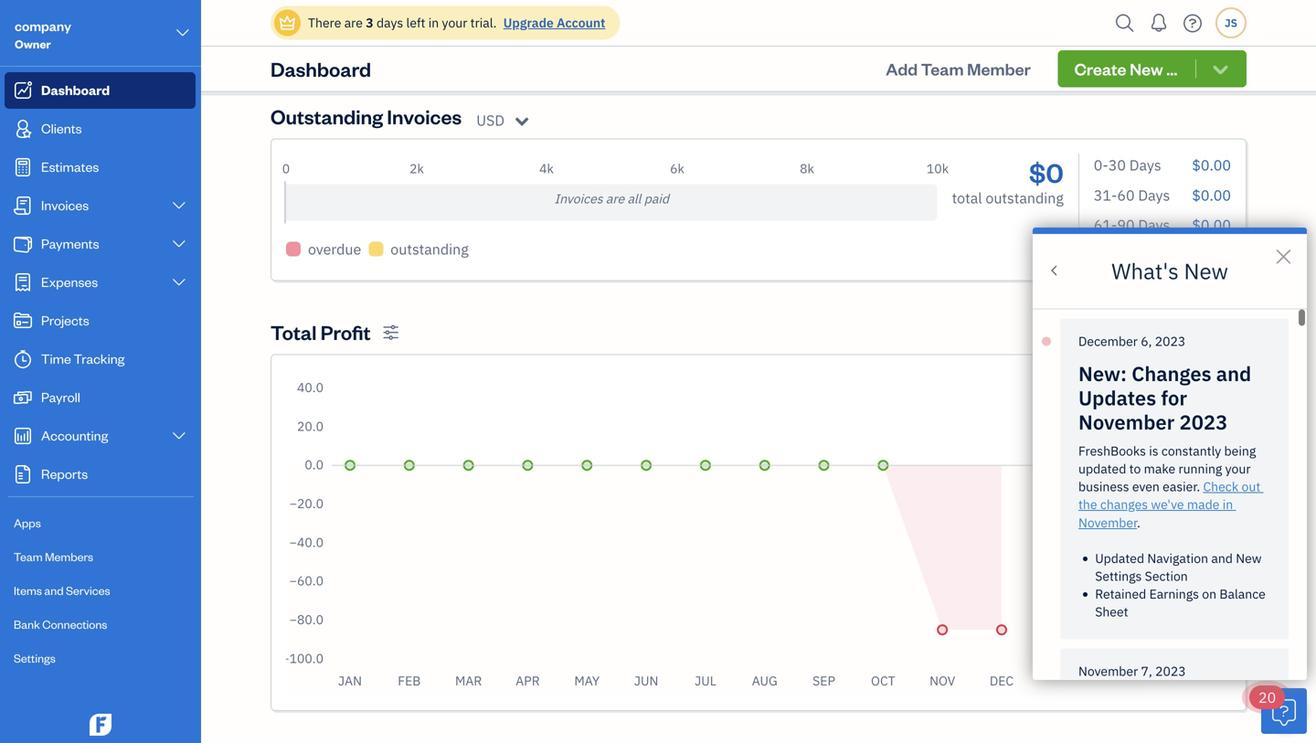 Task type: vqa. For each thing, say whether or not it's contained in the screenshot.
'who's'
no



Task type: describe. For each thing, give the bounding box(es) containing it.
total
[[271, 319, 317, 345]]

time tracking
[[41, 350, 125, 367]]

.
[[1137, 514, 1141, 531]]

november inside new: changes and updates for november 2023
[[1079, 409, 1175, 435]]

2023 for november 7, 2023
[[1155, 663, 1186, 679]]

tracking
[[74, 350, 125, 367]]

team inside button
[[921, 58, 964, 79]]

0 vertical spatial your
[[442, 14, 467, 31]]

total for $0
[[952, 189, 982, 208]]

payment image
[[12, 235, 34, 253]]

time
[[41, 350, 71, 367]]

retained
[[1095, 586, 1147, 603]]

profit
[[1192, 408, 1228, 427]]

chevron large down image for payments
[[171, 237, 187, 251]]

all
[[627, 190, 641, 207]]

create new …
[[1075, 58, 1178, 80]]

usd
[[476, 111, 505, 130]]

invoices for invoices are all paid
[[554, 190, 603, 207]]

new for create
[[1130, 58, 1163, 80]]

31-60 days
[[1094, 185, 1170, 205]]

$0.00 for 90+ days
[[1192, 245, 1231, 264]]

upgrade
[[503, 14, 554, 31]]

new: changes and updates for november 2023
[[1079, 361, 1256, 435]]

days for 31-60 days
[[1138, 185, 1170, 205]]

notifications image
[[1144, 5, 1174, 41]]

settings link
[[5, 643, 196, 675]]

chevron large down image for invoices
[[171, 198, 187, 213]]

changes
[[1100, 496, 1148, 513]]

expense image
[[12, 273, 34, 292]]

2023 for december 6, 2023
[[1155, 333, 1186, 350]]

team inside the 'main' element
[[14, 549, 43, 564]]

project image
[[12, 312, 34, 330]]

$0.00 for 31-60 days
[[1192, 185, 1231, 205]]

projects
[[41, 311, 89, 329]]

new for what's
[[1184, 257, 1229, 285]]

new:
[[1079, 361, 1127, 387]]

$0.00 link for 0-30 days
[[1192, 156, 1231, 175]]

updated navigation and new settings section retained earnings on balance sheet
[[1095, 550, 1269, 620]]

2023 inside new: changes and updates for november 2023
[[1180, 409, 1228, 435]]

90
[[1117, 215, 1135, 235]]

payroll
[[41, 388, 80, 405]]

estimates link
[[5, 149, 196, 186]]

and inside the 'main' element
[[44, 583, 64, 598]]

$0.00 for 0-30 days
[[1192, 156, 1231, 175]]

$0.00 link for 61-90 days
[[1192, 215, 1231, 235]]

client image
[[12, 120, 34, 138]]

create new … button
[[1058, 50, 1247, 87]]

resource center badge image
[[1261, 688, 1307, 734]]

bank connections link
[[5, 609, 196, 641]]

loss
[[1169, 323, 1199, 342]]

$0 total outstanding
[[952, 155, 1064, 208]]

updated
[[1095, 550, 1145, 567]]

dashboard image
[[12, 81, 34, 100]]

is
[[1149, 442, 1159, 459]]

payments link
[[5, 226, 196, 262]]

total profit filters image
[[383, 324, 399, 341]]

check out the changes we've made in november link
[[1079, 478, 1264, 531]]

$0.00 link for 90+ days
[[1192, 245, 1231, 264]]

clients link
[[5, 111, 196, 147]]

we've
[[1151, 496, 1184, 513]]

settings inside updated navigation and new settings section retained earnings on balance sheet
[[1095, 568, 1142, 585]]

2k
[[410, 160, 424, 177]]

team members
[[14, 549, 93, 564]]

even
[[1132, 478, 1160, 495]]

changes
[[1132, 361, 1212, 387]]

connect your bank link
[[286, 34, 569, 72]]

to
[[1130, 460, 1141, 477]]

updated
[[1079, 460, 1126, 477]]

accounting
[[41, 426, 108, 444]]

add team member
[[886, 58, 1031, 79]]

connect
[[355, 42, 418, 63]]

earnings
[[1150, 586, 1199, 603]]

reports link
[[5, 456, 196, 493]]

clients
[[41, 119, 82, 137]]

20
[[1259, 688, 1276, 707]]

61-90 days
[[1094, 215, 1170, 235]]

bank inside the 'main' element
[[14, 617, 40, 632]]

on
[[1202, 586, 1217, 603]]

create
[[1075, 58, 1127, 80]]

section
[[1145, 568, 1188, 585]]

company owner
[[15, 17, 71, 51]]

apps link
[[5, 507, 196, 539]]

1 horizontal spatial invoices
[[387, 104, 462, 130]]

invoices are all paid
[[554, 190, 669, 207]]

in inside the check out the changes we've made in november
[[1223, 496, 1233, 513]]

expenses link
[[5, 264, 196, 301]]

payments
[[41, 234, 99, 252]]

accounting link
[[5, 418, 196, 454]]

chart image
[[12, 427, 34, 445]]

4k
[[539, 160, 554, 177]]

upgrade account link
[[500, 14, 605, 31]]

apps
[[14, 515, 41, 530]]

crown image
[[278, 13, 297, 32]]

1 horizontal spatial dashboard
[[271, 56, 371, 82]]

the
[[1079, 496, 1097, 513]]

estimate image
[[12, 158, 34, 176]]

total profit
[[271, 319, 371, 345]]

$0
[[1029, 155, 1064, 189]]

out
[[1242, 478, 1261, 495]]

view profit & loss report link
[[1082, 322, 1247, 343]]

days down the "61-90 days"
[[1124, 245, 1156, 264]]

what's
[[1112, 257, 1179, 285]]



Task type: locate. For each thing, give the bounding box(es) containing it.
november down changes
[[1079, 514, 1137, 531]]

team up items
[[14, 549, 43, 564]]

check
[[1203, 478, 1239, 495]]

november 7, 2023
[[1079, 663, 1186, 679]]

0 vertical spatial new
[[1130, 58, 1163, 80]]

bank down trial.
[[461, 42, 500, 63]]

0 vertical spatial bank
[[461, 42, 500, 63]]

2023 right the 7,
[[1155, 663, 1186, 679]]

2 vertical spatial chevron large down image
[[171, 275, 187, 290]]

60
[[1117, 185, 1135, 205]]

1 horizontal spatial outstanding
[[986, 189, 1064, 208]]

1 horizontal spatial in
[[1223, 496, 1233, 513]]

and right items
[[44, 583, 64, 598]]

1 horizontal spatial team
[[921, 58, 964, 79]]

outstanding down 2k
[[391, 240, 469, 259]]

freshbooks image
[[86, 714, 115, 736]]

20 button
[[1250, 686, 1307, 734]]

and left earn
[[745, 42, 774, 63]]

and up "on"
[[1212, 550, 1233, 567]]

$0.00 link for 31-60 days
[[1192, 185, 1231, 205]]

total left "profit"
[[1159, 408, 1189, 427]]

chevron large down image inside accounting link
[[171, 429, 187, 443]]

total for −$85
[[1159, 408, 1189, 427]]

31-
[[1094, 185, 1117, 205]]

chevron large down image up projects link
[[171, 275, 187, 290]]

and down report
[[1216, 361, 1252, 387]]

are for invoices
[[606, 190, 624, 207]]

0-
[[1094, 156, 1109, 175]]

2 vertical spatial november
[[1079, 663, 1138, 679]]

0 horizontal spatial bank
[[14, 617, 40, 632]]

$0.00 for 61-90 days
[[1192, 215, 1231, 235]]

1 vertical spatial bank
[[14, 617, 40, 632]]

paid
[[644, 190, 669, 207]]

settings
[[1095, 568, 1142, 585], [14, 650, 56, 665]]

0 horizontal spatial your
[[442, 14, 467, 31]]

connections
[[42, 617, 107, 632]]

time tracking link
[[5, 341, 196, 378]]

profit for total
[[321, 319, 371, 345]]

december 6, 2023
[[1079, 333, 1186, 350]]

settings down bank connections
[[14, 650, 56, 665]]

1 horizontal spatial settings
[[1095, 568, 1142, 585]]

outstanding
[[986, 189, 1064, 208], [391, 240, 469, 259]]

bank connections
[[14, 617, 107, 632]]

total inside −$85 total profit
[[1159, 408, 1189, 427]]

dashboard up the clients
[[41, 81, 110, 98]]

chevron large down image up expenses link
[[171, 237, 187, 251]]

new right 'what's'
[[1184, 257, 1229, 285]]

0 vertical spatial total
[[952, 189, 982, 208]]

dashboard link
[[5, 72, 196, 109]]

payroll link
[[5, 379, 196, 416]]

items and services link
[[5, 575, 196, 607]]

2 vertical spatial 2023
[[1155, 663, 1186, 679]]

1 vertical spatial 2023
[[1180, 409, 1228, 435]]

0-30 days
[[1094, 156, 1162, 175]]

november
[[1079, 409, 1175, 435], [1079, 514, 1137, 531], [1079, 663, 1138, 679]]

2 november from the top
[[1079, 514, 1137, 531]]

2 horizontal spatial invoices
[[554, 190, 603, 207]]

3 november from the top
[[1079, 663, 1138, 679]]

chevron large down image
[[171, 198, 187, 213], [171, 237, 187, 251], [171, 275, 187, 290]]

2 $0.00 from the top
[[1192, 185, 1231, 205]]

days for 0-30 days
[[1130, 156, 1162, 175]]

total left '$0'
[[952, 189, 982, 208]]

6k
[[670, 160, 685, 177]]

chevrondown image
[[1210, 59, 1231, 78]]

are left 3
[[344, 14, 363, 31]]

0 horizontal spatial are
[[344, 14, 363, 31]]

your
[[442, 14, 467, 31], [1225, 460, 1251, 477]]

0 horizontal spatial in
[[429, 14, 439, 31]]

1 vertical spatial team
[[14, 549, 43, 564]]

1 vertical spatial in
[[1223, 496, 1233, 513]]

1 chevron large down image from the top
[[171, 198, 187, 213]]

0 vertical spatial are
[[344, 14, 363, 31]]

$0.00 link right 'what's'
[[1192, 245, 1231, 264]]

0 horizontal spatial new
[[1130, 58, 1163, 80]]

earn
[[778, 42, 813, 63]]

1 vertical spatial new
[[1184, 257, 1229, 285]]

$0.00 link right 31-60 days
[[1192, 185, 1231, 205]]

0
[[282, 160, 290, 177]]

$0.00 right 0-30 days
[[1192, 156, 1231, 175]]

2 chevron large down image from the top
[[171, 237, 187, 251]]

outstanding inside $0 total outstanding
[[986, 189, 1064, 208]]

view
[[1082, 323, 1113, 342]]

days right "30"
[[1130, 156, 1162, 175]]

1 horizontal spatial new
[[1184, 257, 1229, 285]]

0 horizontal spatial settings
[[14, 650, 56, 665]]

1 vertical spatial outstanding
[[391, 240, 469, 259]]

4 $0.00 link from the top
[[1192, 245, 1231, 264]]

dashboard inside dashboard link
[[41, 81, 110, 98]]

$0.00 link
[[1192, 156, 1231, 175], [1192, 185, 1231, 205], [1192, 215, 1231, 235], [1192, 245, 1231, 264]]

1 november from the top
[[1079, 409, 1175, 435]]

and
[[745, 42, 774, 63], [1216, 361, 1252, 387], [1212, 550, 1233, 567], [44, 583, 64, 598]]

$0.00 right 31-60 days
[[1192, 185, 1231, 205]]

november up 'freshbooks' on the right
[[1079, 409, 1175, 435]]

8k
[[800, 160, 814, 177]]

js button
[[1216, 7, 1247, 38]]

bank inside "link"
[[461, 42, 500, 63]]

easier.
[[1163, 478, 1200, 495]]

connect your bank
[[355, 42, 500, 63]]

invoices down estimates at the left top of the page
[[41, 196, 89, 213]]

3 $0.00 from the top
[[1192, 215, 1231, 235]]

timer image
[[12, 350, 34, 368]]

total inside $0 total outstanding
[[952, 189, 982, 208]]

left
[[406, 14, 425, 31]]

$0.00 link right 0-30 days
[[1192, 156, 1231, 175]]

dashboard down there
[[271, 56, 371, 82]]

chevron large down image inside invoices link
[[171, 198, 187, 213]]

0 vertical spatial chevron large down image
[[171, 198, 187, 213]]

1 $0.00 from the top
[[1192, 156, 1231, 175]]

invoices for invoices
[[41, 196, 89, 213]]

invoices left the 'all'
[[554, 190, 603, 207]]

search image
[[1111, 10, 1140, 37]]

freshbooks is constantly being updated to make running your business even easier.
[[1079, 442, 1259, 495]]

0 horizontal spatial team
[[14, 549, 43, 564]]

0 vertical spatial 2023
[[1155, 333, 1186, 350]]

6,
[[1141, 333, 1152, 350]]

1 vertical spatial your
[[1225, 460, 1251, 477]]

outstanding
[[271, 104, 383, 130]]

made
[[1187, 496, 1220, 513]]

profit for view
[[1117, 323, 1152, 342]]

new inside updated navigation and new settings section retained earnings on balance sheet
[[1236, 550, 1262, 567]]

90+ days
[[1094, 245, 1156, 264]]

are
[[344, 14, 363, 31], [606, 190, 624, 207]]

owner
[[15, 36, 51, 51]]

november inside the check out the changes we've made in november
[[1079, 514, 1137, 531]]

days
[[1130, 156, 1162, 175], [1138, 185, 1170, 205], [1138, 215, 1170, 235], [1124, 245, 1156, 264]]

in
[[429, 14, 439, 31], [1223, 496, 1233, 513]]

1 vertical spatial total
[[1159, 408, 1189, 427]]

3 $0.00 link from the top
[[1192, 215, 1231, 235]]

what's new group
[[1033, 228, 1307, 743]]

are for there
[[344, 14, 363, 31]]

reports
[[41, 465, 88, 482]]

0 vertical spatial team
[[921, 58, 964, 79]]

days right 60
[[1138, 185, 1170, 205]]

days right 90
[[1138, 215, 1170, 235]]

view profit & loss report
[[1082, 323, 1247, 342]]

10k
[[927, 160, 949, 177]]

what's new
[[1112, 257, 1229, 285]]

services
[[66, 583, 110, 598]]

settings down updated
[[1095, 568, 1142, 585]]

7,
[[1141, 663, 1152, 679]]

2 horizontal spatial new
[[1236, 550, 1262, 567]]

30
[[1109, 156, 1126, 175]]

dashboard
[[271, 56, 371, 82], [41, 81, 110, 98]]

2 $0.00 link from the top
[[1192, 185, 1231, 205]]

account
[[557, 14, 605, 31]]

js
[[1225, 16, 1238, 30]]

team right add
[[921, 58, 964, 79]]

main element
[[0, 0, 247, 743]]

0 horizontal spatial invoices
[[41, 196, 89, 213]]

$0 link
[[1029, 155, 1064, 189]]

new inside dropdown button
[[1130, 58, 1163, 80]]

november left the 7,
[[1079, 663, 1138, 679]]

check out the changes we've made in november
[[1079, 478, 1264, 531]]

1 vertical spatial chevron large down image
[[171, 237, 187, 251]]

3
[[366, 14, 374, 31]]

chevron large down image for expenses
[[171, 275, 187, 290]]

team members link
[[5, 541, 196, 573]]

freshbooks
[[1079, 442, 1146, 459]]

1 horizontal spatial are
[[606, 190, 624, 207]]

0 vertical spatial chevron large down image
[[174, 22, 191, 44]]

61-
[[1094, 215, 1117, 235]]

$0.00 link up what's new on the top of page
[[1192, 215, 1231, 235]]

chevron large down image down estimates link
[[171, 198, 187, 213]]

1 $0.00 link from the top
[[1192, 156, 1231, 175]]

0 vertical spatial november
[[1079, 409, 1175, 435]]

constantly
[[1162, 442, 1221, 459]]

projects link
[[5, 303, 196, 339]]

0 vertical spatial outstanding
[[986, 189, 1064, 208]]

settings inside the 'main' element
[[14, 650, 56, 665]]

×
[[1274, 237, 1293, 271]]

0 vertical spatial settings
[[1095, 568, 1142, 585]]

running
[[1179, 460, 1222, 477]]

member
[[967, 58, 1031, 79]]

0 vertical spatial in
[[429, 14, 439, 31]]

expenses
[[41, 273, 98, 290]]

1 vertical spatial are
[[606, 190, 624, 207]]

profit left the total profit filters icon
[[321, 319, 371, 345]]

4 $0.00 from the top
[[1192, 245, 1231, 264]]

profit left &
[[1117, 323, 1152, 342]]

new up 'balance'
[[1236, 550, 1262, 567]]

trial.
[[470, 14, 497, 31]]

0 horizontal spatial dashboard
[[41, 81, 110, 98]]

1 horizontal spatial bank
[[461, 42, 500, 63]]

0 horizontal spatial profit
[[321, 319, 371, 345]]

navigation
[[1148, 550, 1209, 567]]

× button
[[1274, 237, 1293, 271]]

1 horizontal spatial your
[[1225, 460, 1251, 477]]

1 vertical spatial chevron large down image
[[171, 429, 187, 443]]

invoices up 2k
[[387, 104, 462, 130]]

0 horizontal spatial total
[[952, 189, 982, 208]]

1 vertical spatial november
[[1079, 514, 1137, 531]]

$0.00 right 'what's'
[[1192, 245, 1231, 264]]

go to help image
[[1178, 10, 1208, 37]]

invoices inside the 'main' element
[[41, 196, 89, 213]]

$0.00 up what's new on the top of page
[[1192, 215, 1231, 235]]

profit
[[321, 319, 371, 345], [1117, 323, 1152, 342]]

invoice image
[[12, 197, 34, 215]]

0 horizontal spatial outstanding
[[391, 240, 469, 259]]

your left trial.
[[442, 14, 467, 31]]

new left …
[[1130, 58, 1163, 80]]

report
[[1202, 323, 1247, 342]]

Currency field
[[476, 109, 538, 132]]

−$85
[[1161, 375, 1228, 409]]

balance
[[1220, 586, 1266, 603]]

overdue
[[308, 240, 361, 259]]

days for 61-90 days
[[1138, 215, 1170, 235]]

chevron large down image
[[174, 22, 191, 44], [171, 429, 187, 443]]

2023 up constantly
[[1180, 409, 1228, 435]]

there are 3 days left in your trial. upgrade account
[[308, 14, 605, 31]]

money image
[[12, 388, 34, 407]]

new
[[1130, 58, 1163, 80], [1184, 257, 1229, 285], [1236, 550, 1262, 567]]

1 horizontal spatial total
[[1159, 408, 1189, 427]]

and inside new: changes and updates for november 2023
[[1216, 361, 1252, 387]]

report image
[[12, 465, 34, 484]]

for
[[1161, 385, 1187, 411]]

your down being
[[1225, 460, 1251, 477]]

estimates
[[41, 158, 99, 175]]

and inside updated navigation and new settings section retained earnings on balance sheet
[[1212, 550, 1233, 567]]

bank down items
[[14, 617, 40, 632]]

3 chevron large down image from the top
[[171, 275, 187, 290]]

your inside freshbooks is constantly being updated to make running your business even easier.
[[1225, 460, 1251, 477]]

there
[[308, 14, 341, 31]]

in right left
[[429, 14, 439, 31]]

1 vertical spatial settings
[[14, 650, 56, 665]]

outstanding left 31-
[[986, 189, 1064, 208]]

2023 right the 6,
[[1155, 333, 1186, 350]]

2 vertical spatial new
[[1236, 550, 1262, 567]]

outstanding invoices
[[271, 104, 462, 130]]

are left the 'all'
[[606, 190, 624, 207]]

in down check
[[1223, 496, 1233, 513]]

1 horizontal spatial profit
[[1117, 323, 1152, 342]]



